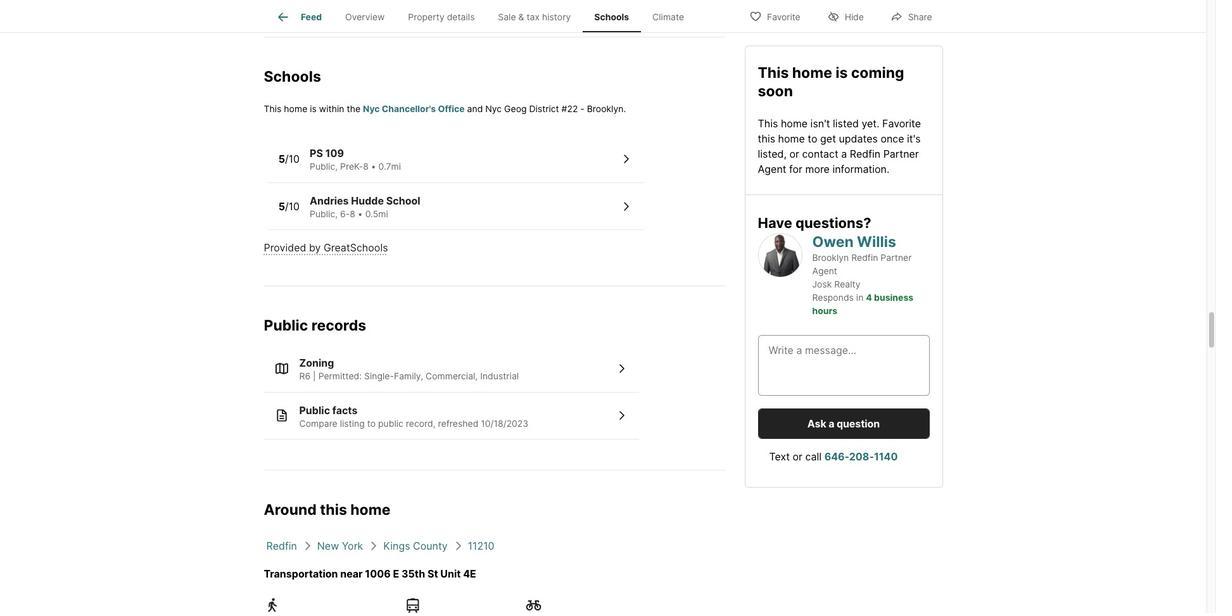 Task type: vqa. For each thing, say whether or not it's contained in the screenshot.
•
yes



Task type: locate. For each thing, give the bounding box(es) containing it.
0 horizontal spatial nyc
[[363, 104, 380, 114]]

redfin
[[850, 147, 881, 160], [852, 252, 879, 263], [266, 540, 297, 553]]

1 horizontal spatial is
[[836, 64, 848, 82]]

8 inside ps 109 public, prek-8 • 0.7mi
[[363, 161, 369, 172]]

text or call 646-208-1140
[[770, 451, 898, 463]]

school
[[386, 194, 421, 207]]

0 horizontal spatial is
[[310, 104, 317, 114]]

to left 'get'
[[808, 132, 818, 145]]

0 vertical spatial •
[[371, 161, 376, 172]]

1 vertical spatial this
[[264, 104, 282, 114]]

agent down listed,
[[758, 163, 787, 175]]

11210
[[468, 540, 495, 553]]

2 5 /10 from the top
[[279, 200, 300, 213]]

1 vertical spatial 5
[[279, 200, 285, 213]]

this up soon
[[758, 64, 789, 82]]

e
[[393, 568, 399, 580]]

and
[[467, 104, 483, 114]]

0 horizontal spatial this
[[320, 501, 347, 519]]

contact
[[803, 147, 839, 160]]

is for within
[[310, 104, 317, 114]]

6-
[[340, 208, 350, 219]]

climate
[[653, 12, 684, 22]]

home up listed,
[[779, 132, 805, 145]]

0 vertical spatial a
[[842, 147, 848, 160]]

1 vertical spatial •
[[358, 208, 363, 219]]

ask
[[808, 418, 827, 430]]

question
[[837, 418, 880, 430]]

redfin up transportation
[[266, 540, 297, 553]]

nyc right the
[[363, 104, 380, 114]]

2 vertical spatial this
[[758, 117, 778, 130]]

0 vertical spatial is
[[836, 64, 848, 82]]

/10 left andries
[[285, 200, 300, 213]]

0 vertical spatial schools
[[595, 12, 629, 22]]

josk
[[813, 279, 832, 290]]

redfin inside owen willis brooklyn redfin partner agent josk realty
[[852, 252, 879, 263]]

109
[[325, 147, 344, 160]]

brooklyn right -
[[587, 104, 624, 114]]

a right ask in the right of the page
[[829, 418, 835, 430]]

tab list
[[264, 0, 706, 32]]

0 vertical spatial this
[[758, 132, 776, 145]]

or left 'call'
[[793, 451, 803, 463]]

to inside public facts compare listing to public record, refreshed 10/18/2023
[[367, 418, 376, 429]]

or up for
[[790, 147, 800, 160]]

partner down "willis"
[[881, 252, 912, 263]]

0 vertical spatial 5 /10
[[279, 153, 300, 165]]

8 down hudde
[[350, 208, 355, 219]]

1 vertical spatial or
[[793, 451, 803, 463]]

favorite up the once
[[883, 117, 921, 130]]

partner down the once
[[884, 147, 919, 160]]

1 /10 from the top
[[285, 153, 300, 165]]

ps 109 public, prek-8 • 0.7mi
[[310, 147, 401, 172]]

0 horizontal spatial schools
[[264, 68, 321, 85]]

0 horizontal spatial favorite
[[767, 11, 801, 22]]

realty
[[835, 279, 861, 290]]

1 nyc from the left
[[363, 104, 380, 114]]

1 vertical spatial is
[[310, 104, 317, 114]]

brooklyn
[[587, 104, 624, 114], [813, 252, 849, 263]]

public
[[378, 418, 404, 429]]

/10 for andries
[[285, 200, 300, 213]]

is inside this home is coming soon
[[836, 64, 848, 82]]

0 horizontal spatial to
[[367, 418, 376, 429]]

4e
[[463, 568, 476, 580]]

home for listed
[[781, 117, 808, 130]]

partner inside owen willis brooklyn redfin partner agent josk realty
[[881, 252, 912, 263]]

11210 link
[[468, 540, 495, 553]]

responds
[[813, 292, 854, 303]]

5 /10
[[279, 153, 300, 165], [279, 200, 300, 213]]

a
[[842, 147, 848, 160], [829, 418, 835, 430]]

listing
[[340, 418, 365, 429]]

/10 left ps
[[285, 153, 300, 165]]

this inside this home isn't listed yet. favorite this home to get updates once it's listed, or contact a redfin
[[758, 132, 776, 145]]

this for this home is within the nyc chancellor's office and nyc geog district #22 - brooklyn .
[[264, 104, 282, 114]]

to
[[808, 132, 818, 145], [367, 418, 376, 429]]

/10
[[285, 153, 300, 165], [285, 200, 300, 213]]

public, down ps
[[310, 161, 338, 172]]

sale & tax history tab
[[487, 2, 583, 32]]

5 /10 left ps
[[279, 153, 300, 165]]

1 vertical spatial /10
[[285, 200, 300, 213]]

home for coming
[[793, 64, 833, 82]]

to right listing
[[367, 418, 376, 429]]

2 5 from the top
[[279, 200, 285, 213]]

1 vertical spatial to
[[367, 418, 376, 429]]

0 horizontal spatial 8
[[350, 208, 355, 219]]

compare
[[299, 418, 338, 429]]

this for this home isn't listed yet. favorite this home to get updates once it's listed, or contact a redfin
[[758, 117, 778, 130]]

1 vertical spatial brooklyn
[[813, 252, 849, 263]]

0 vertical spatial or
[[790, 147, 800, 160]]

tax
[[527, 12, 540, 22]]

1 horizontal spatial schools
[[595, 12, 629, 22]]

facts
[[333, 404, 358, 417]]

share
[[909, 11, 933, 22]]

is
[[836, 64, 848, 82], [310, 104, 317, 114]]

home inside this home is coming soon
[[793, 64, 833, 82]]

1 vertical spatial 8
[[350, 208, 355, 219]]

or inside this home isn't listed yet. favorite this home to get updates once it's listed, or contact a redfin
[[790, 147, 800, 160]]

nyc
[[363, 104, 380, 114], [486, 104, 502, 114]]

1 5 from the top
[[279, 153, 285, 165]]

property details tab
[[397, 2, 487, 32]]

1 horizontal spatial nyc
[[486, 104, 502, 114]]

Write a message... text field
[[769, 343, 919, 389]]

tab list containing feed
[[264, 0, 706, 32]]

call
[[806, 451, 822, 463]]

0 vertical spatial partner
[[884, 147, 919, 160]]

favorite inside button
[[767, 11, 801, 22]]

1 vertical spatial favorite
[[883, 117, 921, 130]]

• left 0.7mi
[[371, 161, 376, 172]]

|
[[313, 371, 316, 382]]

/10 for ps
[[285, 153, 300, 165]]

a inside this home isn't listed yet. favorite this home to get updates once it's listed, or contact a redfin
[[842, 147, 848, 160]]

1 horizontal spatial 8
[[363, 161, 369, 172]]

is left coming
[[836, 64, 848, 82]]

1 horizontal spatial •
[[371, 161, 376, 172]]

new york
[[317, 540, 363, 553]]

overview tab
[[334, 2, 397, 32]]

5 for andries
[[279, 200, 285, 213]]

public facts compare listing to public record, refreshed 10/18/2023
[[299, 404, 529, 429]]

1 horizontal spatial this
[[758, 132, 776, 145]]

0 horizontal spatial a
[[829, 418, 835, 430]]

transportation
[[264, 568, 338, 580]]

0 vertical spatial public
[[264, 317, 308, 335]]

willis
[[857, 233, 897, 251]]

around this home
[[264, 501, 391, 519]]

0 vertical spatial favorite
[[767, 11, 801, 22]]

this inside this home isn't listed yet. favorite this home to get updates once it's listed, or contact a redfin
[[758, 117, 778, 130]]

soon
[[758, 82, 793, 100]]

home left within
[[284, 104, 308, 114]]

5 up provided
[[279, 200, 285, 213]]

kings
[[384, 540, 410, 553]]

is left within
[[310, 104, 317, 114]]

1 vertical spatial public
[[299, 404, 330, 417]]

schools up within
[[264, 68, 321, 85]]

favorite left hide button
[[767, 11, 801, 22]]

.
[[624, 104, 626, 114]]

0 vertical spatial agent
[[758, 163, 787, 175]]

ps
[[310, 147, 323, 160]]

1 vertical spatial this
[[320, 501, 347, 519]]

2 public, from the top
[[310, 208, 338, 219]]

transportation near 1006 e 35th st unit 4e
[[264, 568, 476, 580]]

nyc right and
[[486, 104, 502, 114]]

1 vertical spatial schools
[[264, 68, 321, 85]]

0 vertical spatial /10
[[285, 153, 300, 165]]

home for within
[[284, 104, 308, 114]]

1 horizontal spatial favorite
[[883, 117, 921, 130]]

public
[[264, 317, 308, 335], [299, 404, 330, 417]]

schools right history at the left top of page
[[595, 12, 629, 22]]

climate tab
[[641, 2, 696, 32]]

redfin link
[[266, 540, 297, 553]]

1 horizontal spatial agent
[[813, 266, 838, 276]]

1 vertical spatial 5 /10
[[279, 200, 300, 213]]

york
[[342, 540, 363, 553]]

1 vertical spatial partner
[[881, 252, 912, 263]]

this left within
[[264, 104, 282, 114]]

5 /10 for ps
[[279, 153, 300, 165]]

have questions?
[[758, 215, 872, 231]]

isn't
[[811, 117, 830, 130]]

0 vertical spatial to
[[808, 132, 818, 145]]

brooklyn down owen
[[813, 252, 849, 263]]

redfin up information.
[[850, 147, 881, 160]]

public up zoning
[[264, 317, 308, 335]]

this home isn't listed yet. favorite this home to get updates once it's listed, or contact a redfin
[[758, 117, 921, 160]]

feed
[[301, 12, 322, 22]]

this up the new
[[320, 501, 347, 519]]

0 vertical spatial this
[[758, 64, 789, 82]]

have
[[758, 215, 793, 231]]

2 /10 from the top
[[285, 200, 300, 213]]

a down updates
[[842, 147, 848, 160]]

unit
[[441, 568, 461, 580]]

1 horizontal spatial to
[[808, 132, 818, 145]]

this
[[758, 64, 789, 82], [264, 104, 282, 114], [758, 117, 778, 130]]

nyc chancellor's office link
[[363, 104, 465, 114]]

home up soon
[[793, 64, 833, 82]]

5 /10 left andries
[[279, 200, 300, 213]]

0 horizontal spatial •
[[358, 208, 363, 219]]

0 vertical spatial 8
[[363, 161, 369, 172]]

1 5 /10 from the top
[[279, 153, 300, 165]]

0 vertical spatial redfin
[[850, 147, 881, 160]]

1 horizontal spatial a
[[842, 147, 848, 160]]

• down hudde
[[358, 208, 363, 219]]

public, inside ps 109 public, prek-8 • 0.7mi
[[310, 161, 338, 172]]

this up listed,
[[758, 132, 776, 145]]

this home is within the nyc chancellor's office and nyc geog district #22 - brooklyn .
[[264, 104, 626, 114]]

listed,
[[758, 147, 787, 160]]

1 vertical spatial redfin
[[852, 252, 879, 263]]

public for public facts compare listing to public record, refreshed 10/18/2023
[[299, 404, 330, 417]]

overview
[[345, 12, 385, 22]]

0 horizontal spatial agent
[[758, 163, 787, 175]]

home left isn't on the top of the page
[[781, 117, 808, 130]]

5 left ps
[[279, 153, 285, 165]]

&
[[519, 12, 524, 22]]

get
[[821, 132, 836, 145]]

this up listed,
[[758, 117, 778, 130]]

8
[[363, 161, 369, 172], [350, 208, 355, 219]]

public up compare
[[299, 404, 330, 417]]

agent
[[758, 163, 787, 175], [813, 266, 838, 276]]

0 horizontal spatial brooklyn
[[587, 104, 624, 114]]

8 left 0.7mi
[[363, 161, 369, 172]]

1 vertical spatial agent
[[813, 266, 838, 276]]

redfin down owen willis link at the top of page
[[852, 252, 879, 263]]

1 vertical spatial a
[[829, 418, 835, 430]]

0 vertical spatial public,
[[310, 161, 338, 172]]

1 public, from the top
[[310, 161, 338, 172]]

public, down andries
[[310, 208, 338, 219]]

home
[[793, 64, 833, 82], [284, 104, 308, 114], [781, 117, 808, 130], [779, 132, 805, 145], [351, 501, 391, 519]]

public inside public facts compare listing to public record, refreshed 10/18/2023
[[299, 404, 330, 417]]

this inside this home is coming soon
[[758, 64, 789, 82]]

• inside andries hudde school public, 6-8 • 0.5mi
[[358, 208, 363, 219]]

agent up josk
[[813, 266, 838, 276]]

public,
[[310, 161, 338, 172], [310, 208, 338, 219]]

1 vertical spatial public,
[[310, 208, 338, 219]]

public, inside andries hudde school public, 6-8 • 0.5mi
[[310, 208, 338, 219]]

or
[[790, 147, 800, 160], [793, 451, 803, 463]]

1 horizontal spatial brooklyn
[[813, 252, 849, 263]]

4
[[866, 292, 873, 303]]

0 vertical spatial 5
[[279, 153, 285, 165]]



Task type: describe. For each thing, give the bounding box(es) containing it.
it's
[[908, 132, 921, 145]]

commercial,
[[426, 371, 478, 382]]

updates
[[839, 132, 878, 145]]

provided by greatschools
[[264, 242, 388, 254]]

8 inside andries hudde school public, 6-8 • 0.5mi
[[350, 208, 355, 219]]

to inside this home isn't listed yet. favorite this home to get updates once it's listed, or contact a redfin
[[808, 132, 818, 145]]

near
[[340, 568, 363, 580]]

hudde
[[351, 194, 384, 207]]

provided
[[264, 242, 306, 254]]

responds in
[[813, 292, 864, 303]]

text
[[770, 451, 790, 463]]

permitted:
[[319, 371, 362, 382]]

kings county
[[384, 540, 448, 553]]

in
[[857, 292, 864, 303]]

public for public records
[[264, 317, 308, 335]]

ask a question
[[808, 418, 880, 430]]

zoning
[[299, 357, 334, 370]]

for
[[790, 163, 803, 175]]

favorite inside this home isn't listed yet. favorite this home to get updates once it's listed, or contact a redfin
[[883, 117, 921, 130]]

industrial
[[480, 371, 519, 382]]

4 business hours
[[813, 292, 914, 316]]

hide
[[845, 11, 864, 22]]

is for coming
[[836, 64, 848, 82]]

agent inside the partner agent for more information.
[[758, 163, 787, 175]]

greatschools
[[324, 242, 388, 254]]

office
[[438, 104, 465, 114]]

r6
[[299, 371, 311, 382]]

once
[[881, 132, 905, 145]]

0.7mi
[[379, 161, 401, 172]]

schools tab
[[583, 2, 641, 32]]

kings county link
[[384, 540, 448, 553]]

yet.
[[862, 117, 880, 130]]

2 vertical spatial redfin
[[266, 540, 297, 553]]

sale
[[498, 12, 516, 22]]

redfin inside this home isn't listed yet. favorite this home to get updates once it's listed, or contact a redfin
[[850, 147, 881, 160]]

records
[[312, 317, 366, 335]]

chancellor's
[[382, 104, 436, 114]]

a inside button
[[829, 418, 835, 430]]

1006
[[365, 568, 391, 580]]

-
[[581, 104, 585, 114]]

brooklyn inside owen willis brooklyn redfin partner agent josk realty
[[813, 252, 849, 263]]

partner inside the partner agent for more information.
[[884, 147, 919, 160]]

5 /10 for andries
[[279, 200, 300, 213]]

information.
[[833, 163, 890, 175]]

business
[[875, 292, 914, 303]]

st
[[428, 568, 438, 580]]

andries
[[310, 194, 349, 207]]

coming
[[852, 64, 905, 82]]

family,
[[394, 371, 423, 382]]

property
[[408, 12, 445, 22]]

5 for ps
[[279, 153, 285, 165]]

• inside ps 109 public, prek-8 • 0.7mi
[[371, 161, 376, 172]]

county
[[413, 540, 448, 553]]

record,
[[406, 418, 436, 429]]

details
[[447, 12, 475, 22]]

10/18/2023
[[481, 418, 529, 429]]

ask a question button
[[758, 409, 930, 439]]

favorite button
[[739, 3, 812, 29]]

new york link
[[317, 540, 363, 553]]

feed link
[[276, 10, 322, 25]]

owen willis brooklyn redfin partner agent josk realty
[[813, 233, 912, 290]]

35th
[[402, 568, 425, 580]]

brooklyn redfin partner agentowen willis image
[[758, 233, 803, 277]]

geog
[[504, 104, 527, 114]]

schools inside tab
[[595, 12, 629, 22]]

andries hudde school public, 6-8 • 0.5mi
[[310, 194, 421, 219]]

by
[[309, 242, 321, 254]]

zoning r6 | permitted: single-family, commercial, industrial
[[299, 357, 519, 382]]

around
[[264, 501, 317, 519]]

new
[[317, 540, 339, 553]]

owen
[[813, 233, 854, 251]]

owen willis link
[[813, 233, 897, 251]]

0 vertical spatial brooklyn
[[587, 104, 624, 114]]

agent inside owen willis brooklyn redfin partner agent josk realty
[[813, 266, 838, 276]]

single-
[[364, 371, 394, 382]]

1140
[[874, 451, 898, 463]]

hours
[[813, 306, 838, 316]]

this for this home is coming soon
[[758, 64, 789, 82]]

home up york
[[351, 501, 391, 519]]

prek-
[[340, 161, 363, 172]]

this home is coming soon
[[758, 64, 905, 100]]

sale & tax history
[[498, 12, 571, 22]]

refreshed
[[438, 418, 479, 429]]

provided by greatschools link
[[264, 242, 388, 254]]

2 nyc from the left
[[486, 104, 502, 114]]

district
[[529, 104, 559, 114]]

the
[[347, 104, 361, 114]]

208-
[[850, 451, 874, 463]]

0.5mi
[[365, 208, 388, 219]]

property details
[[408, 12, 475, 22]]

646-208-1140 link
[[825, 451, 898, 463]]

questions?
[[796, 215, 872, 231]]

share button
[[880, 3, 943, 29]]



